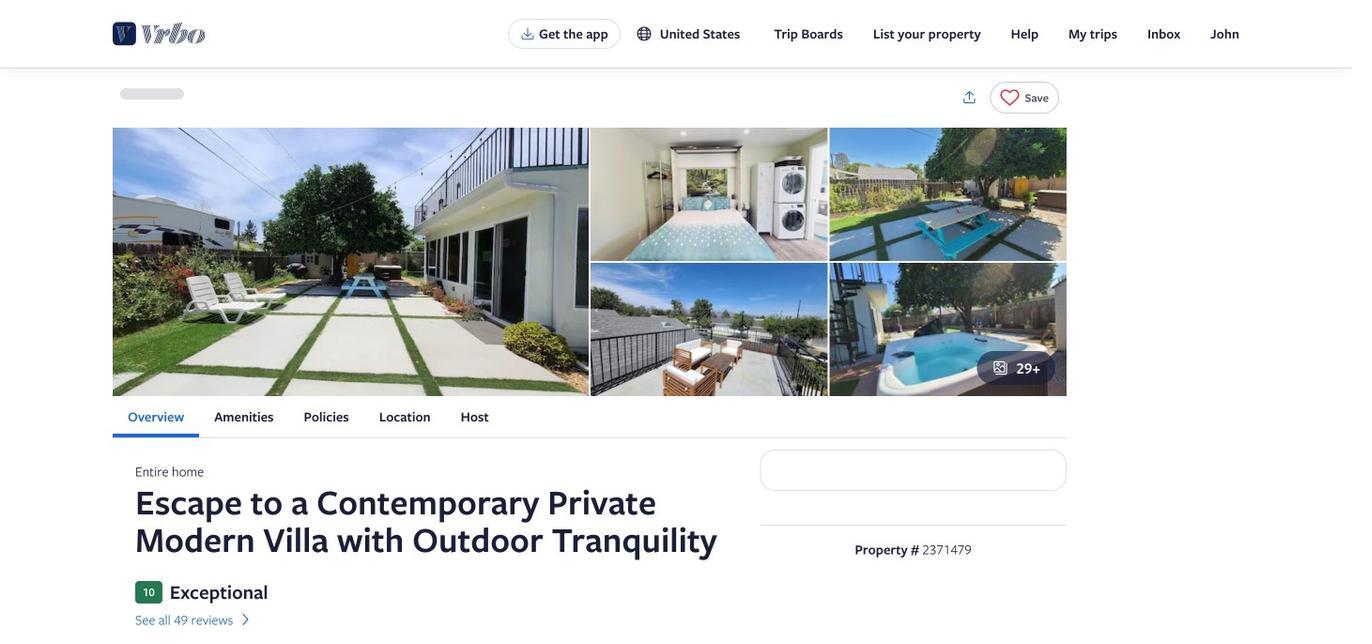 Task type: vqa. For each thing, say whether or not it's contained in the screenshot.
the medium image
yes



Task type: locate. For each thing, give the bounding box(es) containing it.
download the app button image
[[520, 26, 535, 41]]

property grounds image
[[113, 128, 589, 396], [830, 128, 1067, 261], [591, 263, 828, 396], [830, 263, 1067, 396]]

show all 29 images image
[[992, 360, 1009, 377]]

list
[[113, 396, 1067, 438]]

share image
[[961, 89, 978, 106]]

medium image
[[237, 611, 254, 627]]

small image
[[636, 25, 652, 42]]



Task type: describe. For each thing, give the bounding box(es) containing it.
10.0 element
[[170, 581, 268, 604]]

room image
[[591, 128, 828, 261]]

vrbo logo image
[[113, 19, 206, 49]]



